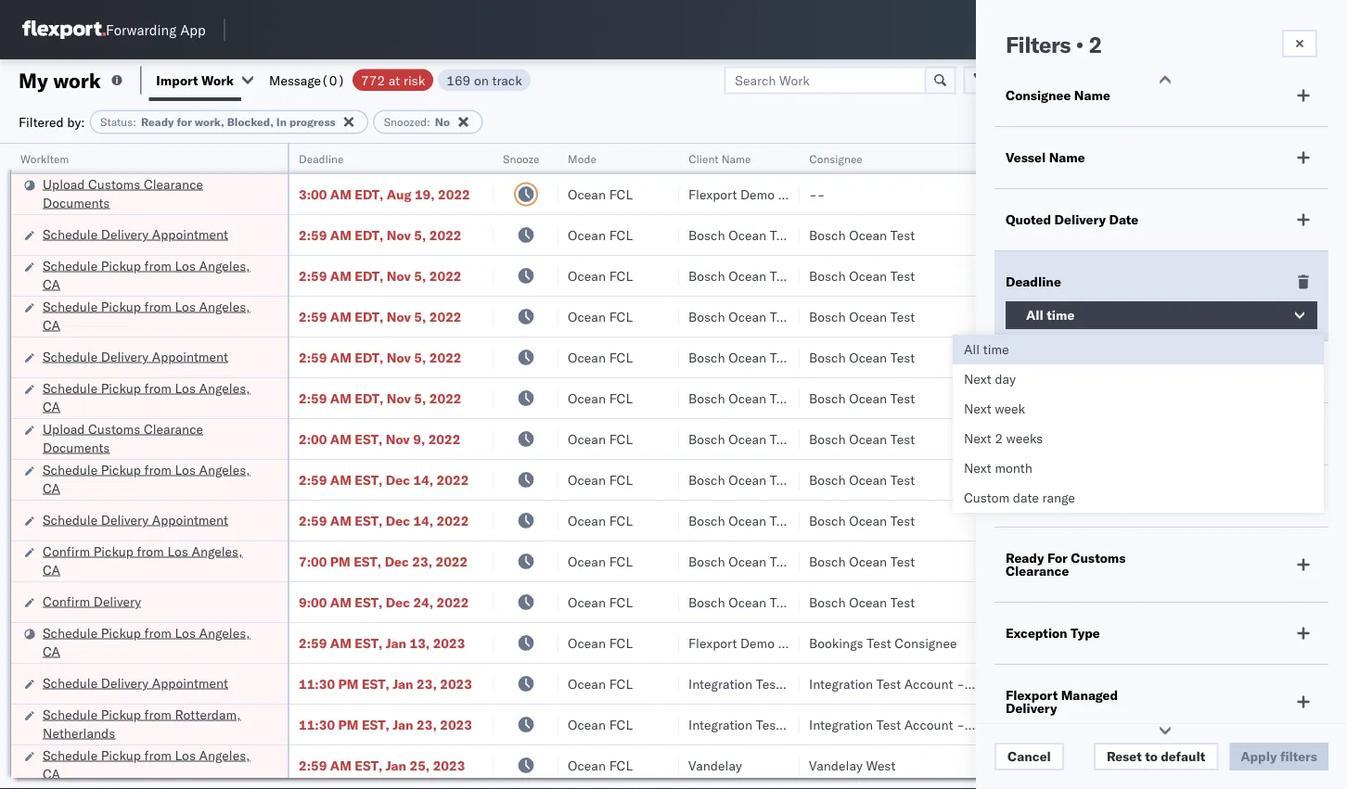 Task type: locate. For each thing, give the bounding box(es) containing it.
0 vertical spatial 11:30 pm est, jan 23, 2023
[[299, 676, 472, 692]]

1 vertical spatial upload customs clearance documents link
[[43, 420, 264, 457]]

flexport
[[689, 186, 737, 202], [689, 635, 737, 652], [1006, 688, 1058, 704]]

3 ca from the top
[[43, 399, 60, 415]]

1 vertical spatial lagerfeld
[[996, 717, 1051, 733]]

Search Work text field
[[724, 66, 927, 94]]

los for fourth schedule pickup from los angeles, ca button from the bottom
[[175, 380, 196, 396]]

flex-1846748 down quoted delivery date
[[1025, 268, 1121, 284]]

1 ceau7522281, hlxu6269489, h from the top
[[1144, 226, 1348, 243]]

confirm down confirm pickup from los angeles, ca
[[43, 594, 90, 610]]

1889466 for schedule delivery appointment
[[1065, 513, 1121, 529]]

resize handle column header for consignee
[[963, 144, 986, 790]]

weeks
[[1007, 431, 1043, 447]]

0 vertical spatial time
[[1047, 307, 1075, 323]]

schedule pickup from los angeles, ca link for 2nd schedule pickup from los angeles, ca button from the bottom
[[43, 624, 264, 661]]

flex- up week
[[1025, 349, 1065, 366]]

23, down 13,
[[417, 676, 437, 692]]

deadline down quoted
[[1006, 274, 1062, 290]]

4 fcl from the top
[[609, 309, 633, 325]]

est, left the 9,
[[355, 431, 383, 447]]

5 test123456 from the top
[[1264, 390, 1342, 407]]

name up flex-1660288 at the right top of the page
[[1049, 149, 1086, 166]]

1 vertical spatial integration
[[809, 717, 873, 733]]

1 horizontal spatial ready
[[1006, 550, 1045, 567]]

flex-1846748 up "item"
[[1025, 431, 1121, 447]]

flex
[[995, 152, 1016, 166]]

4 am from the top
[[330, 309, 352, 325]]

flex- down flex-1893174
[[1025, 676, 1065, 692]]

0 horizontal spatial all time
[[964, 342, 1009, 358]]

est, up 9:00 am est, dec 24, 2022
[[354, 554, 382, 570]]

1 vertical spatial clearance
[[144, 421, 203, 437]]

-- down maeu940843
[[1264, 758, 1280, 774]]

3 flex-1846748 from the top
[[1025, 309, 1121, 325]]

schedule for 1st 'schedule delivery appointment' link from the bottom of the page
[[43, 675, 98, 691]]

0 vertical spatial integration
[[809, 676, 873, 692]]

lagerfeld
[[996, 676, 1051, 692], [996, 717, 1051, 733]]

1846748 down quoted delivery date
[[1065, 268, 1121, 284]]

2 vertical spatial pm
[[338, 717, 359, 733]]

demo for bookings
[[741, 635, 775, 652]]

0 vertical spatial 2130387
[[1065, 676, 1121, 692]]

arrival
[[1006, 364, 1048, 380]]

flex- down flex-1660288 at the right top of the page
[[1025, 227, 1065, 243]]

flex-1846748 for schedule pickup from los angeles, ca link corresponding to 5th schedule pickup from los angeles, ca button from the bottom
[[1025, 309, 1121, 325]]

0 vertical spatial 23,
[[412, 554, 433, 570]]

confirm inside confirm delivery "link"
[[43, 594, 90, 610]]

karl for schedule delivery appointment
[[969, 676, 992, 692]]

6 schedule pickup from los angeles, ca from the top
[[43, 748, 250, 782]]

clearance inside ready for customs clearance
[[1006, 563, 1069, 580]]

0 vertical spatial deadline
[[299, 152, 344, 166]]

from inside schedule pickup from rotterdam, netherlands
[[144, 707, 172, 723]]

all inside all time button
[[1027, 307, 1044, 323]]

progress
[[289, 115, 336, 129]]

flex-1846748 for upload customs clearance documents link associated with 2:00 am est, nov 9, 2022
[[1025, 431, 1121, 447]]

6 schedule from the top
[[43, 462, 98, 478]]

1 confirm from the top
[[43, 543, 90, 560]]

2023 up 2:59 am est, jan 25, 2023
[[440, 717, 472, 733]]

2 2:59 am est, dec 14, 2022 from the top
[[299, 513, 469, 529]]

3 flex-1889466 from the top
[[1025, 554, 1121, 570]]

est, down 2:59 am est, jan 13, 2023
[[362, 676, 390, 692]]

12 am from the top
[[330, 758, 352, 774]]

2:59 am est, dec 14, 2022 down 2:00 am est, nov 9, 2022 at the left of the page
[[299, 472, 469, 488]]

2 vertical spatial customs
[[1071, 550, 1126, 567]]

1 vertical spatial 2:59 am est, dec 14, 2022
[[299, 513, 469, 529]]

flex-2130387 for schedule delivery appointment
[[1025, 676, 1121, 692]]

1 vertical spatial demo
[[741, 635, 775, 652]]

1 vertical spatial flexport
[[689, 635, 737, 652]]

3 2:59 from the top
[[299, 309, 327, 325]]

6 h from the top
[[1341, 431, 1348, 447]]

bookings
[[809, 635, 864, 652]]

1846748 down arrival date
[[1065, 390, 1121, 407]]

3 5, from the top
[[414, 309, 426, 325]]

2 2130387 from the top
[[1065, 717, 1121, 733]]

jan left 13,
[[386, 635, 407, 652]]

all inside list box
[[964, 342, 980, 358]]

2130387
[[1065, 676, 1121, 692], [1065, 717, 1121, 733]]

2 appointment from the top
[[152, 349, 228, 365]]

0 vertical spatial karl
[[969, 676, 992, 692]]

11:30 pm est, jan 23, 2023 down 2:59 am est, jan 13, 2023
[[299, 676, 472, 692]]

1 horizontal spatial all time
[[1027, 307, 1075, 323]]

9 flex- from the top
[[1025, 513, 1065, 529]]

dec for confirm pickup from los angeles, ca
[[385, 554, 409, 570]]

test123456
[[1264, 227, 1342, 243], [1264, 268, 1342, 284], [1264, 309, 1342, 325], [1264, 349, 1342, 366], [1264, 390, 1342, 407], [1264, 431, 1342, 447]]

2
[[1089, 31, 1103, 58], [995, 431, 1003, 447]]

2 vertical spatial flexport
[[1006, 688, 1058, 704]]

batch
[[1244, 72, 1281, 88]]

11 am from the top
[[330, 635, 352, 652]]

14,
[[413, 472, 434, 488], [413, 513, 434, 529]]

pickup inside confirm pickup from los angeles, ca
[[93, 543, 134, 560]]

uetu5238478
[[1243, 472, 1333, 488], [1243, 512, 1333, 529], [1243, 553, 1333, 569], [1243, 594, 1333, 610]]

date down 1660288
[[1110, 212, 1139, 228]]

jan for --
[[386, 758, 407, 774]]

0 vertical spatial confirm
[[43, 543, 90, 560]]

next for next 2 weeks
[[964, 431, 992, 447]]

23, for rotterdam,
[[417, 717, 437, 733]]

pickup inside schedule pickup from rotterdam, netherlands
[[101, 707, 141, 723]]

next left day at the right
[[964, 371, 992, 388]]

1 vertical spatial 14,
[[413, 513, 434, 529]]

1 horizontal spatial all
[[1027, 307, 1044, 323]]

upload customs clearance documents link
[[43, 175, 264, 212], [43, 420, 264, 457]]

lhuu7894563, uetu5238478
[[1144, 472, 1333, 488], [1144, 512, 1333, 529], [1144, 553, 1333, 569], [1144, 594, 1333, 610]]

0 vertical spatial documents
[[43, 194, 110, 211]]

2 right •
[[1089, 31, 1103, 58]]

flex-1846748 button
[[995, 222, 1125, 248], [995, 222, 1125, 248], [995, 263, 1125, 289], [995, 263, 1125, 289], [995, 304, 1125, 330], [995, 304, 1125, 330], [995, 345, 1125, 371], [995, 345, 1125, 371], [995, 386, 1125, 412], [995, 386, 1125, 412], [995, 426, 1125, 452], [995, 426, 1125, 452]]

1 vertical spatial 2
[[995, 431, 1003, 447]]

flex-1846748
[[1025, 227, 1121, 243], [1025, 268, 1121, 284], [1025, 309, 1121, 325], [1025, 349, 1121, 366], [1025, 390, 1121, 407], [1025, 431, 1121, 447]]

0 vertical spatial upload customs clearance documents
[[43, 176, 203, 211]]

flex-2130387 down managed
[[1025, 717, 1121, 733]]

0 vertical spatial all
[[1027, 307, 1044, 323]]

integration test account - karl lagerfeld up west
[[809, 717, 1051, 733]]

delivery inside confirm delivery "link"
[[93, 594, 141, 610]]

1 vertical spatial 11:30
[[299, 717, 335, 733]]

flex- up range
[[1025, 472, 1065, 488]]

delivery for second 'schedule delivery appointment' link from the bottom of the page
[[101, 512, 149, 528]]

upload customs clearance documents for 2:00 am est, nov 9, 2022
[[43, 421, 203, 456]]

4 1846748 from the top
[[1065, 349, 1121, 366]]

integration test account - karl lagerfeld for schedule pickup from rotterdam, netherlands
[[809, 717, 1051, 733]]

1846748 for schedule pickup from los angeles, ca link for first schedule pickup from los angeles, ca button
[[1065, 268, 1121, 284]]

1 horizontal spatial vandelay
[[809, 758, 863, 774]]

appointment for 1st 'schedule delivery appointment' link from the bottom of the page
[[152, 675, 228, 691]]

upload customs clearance documents button
[[43, 175, 264, 214], [43, 420, 264, 459]]

1 vertical spatial 2130387
[[1065, 717, 1121, 733]]

schedule pickup from los angeles, ca link for third schedule pickup from los angeles, ca button from the bottom of the page
[[43, 461, 264, 498]]

2 ca from the top
[[43, 317, 60, 333]]

all time up next day on the top of page
[[964, 342, 1009, 358]]

integration up vandelay west in the right bottom of the page
[[809, 717, 873, 733]]

1 2:59 am est, dec 14, 2022 from the top
[[299, 472, 469, 488]]

flex- down range
[[1025, 554, 1065, 570]]

-- down consignee button
[[809, 186, 825, 202]]

customs
[[88, 176, 140, 192], [88, 421, 140, 437], [1071, 550, 1126, 567]]

1 integration test account - karl lagerfeld from the top
[[809, 676, 1051, 692]]

1846748 up arrival date
[[1065, 309, 1121, 325]]

0 vertical spatial customs
[[88, 176, 140, 192]]

3 ceau7522281, hlxu6269489, h from the top
[[1144, 308, 1348, 324]]

flex-1846748 for schedule pickup from los angeles, ca link for first schedule pickup from los angeles, ca button
[[1025, 268, 1121, 284]]

range
[[1043, 490, 1076, 506]]

flexport. image
[[22, 20, 106, 39]]

est, up 2:59 am est, jan 13, 2023
[[355, 594, 383, 611]]

1 vertical spatial confirm
[[43, 594, 90, 610]]

4 schedule pickup from los angeles, ca button from the top
[[43, 461, 264, 500]]

11:30 pm est, jan 23, 2023 up 2:59 am est, jan 25, 2023
[[299, 717, 472, 733]]

0 vertical spatial 2
[[1089, 31, 1103, 58]]

1846748
[[1065, 227, 1121, 243], [1065, 268, 1121, 284], [1065, 309, 1121, 325], [1065, 349, 1121, 366], [1065, 390, 1121, 407], [1065, 431, 1121, 447]]

2 flex-1846748 from the top
[[1025, 268, 1121, 284]]

resize handle column header for deadline
[[472, 144, 494, 790]]

import work
[[156, 72, 234, 88]]

1 horizontal spatial time
[[1047, 307, 1075, 323]]

integration for schedule pickup from rotterdam, netherlands
[[809, 717, 873, 733]]

14, up 7:00 pm est, dec 23, 2022
[[413, 513, 434, 529]]

type right exception
[[1071, 626, 1100, 642]]

1 schedule pickup from los angeles, ca link from the top
[[43, 257, 264, 294]]

1 schedule from the top
[[43, 226, 98, 242]]

0 vertical spatial all time
[[1027, 307, 1075, 323]]

2 left weeks
[[995, 431, 1003, 447]]

flex- down quoted
[[1025, 268, 1065, 284]]

6 resize handle column header from the left
[[963, 144, 986, 790]]

pm for los
[[330, 554, 351, 570]]

2 lhuu7894563, uetu5238478 from the top
[[1144, 512, 1333, 529]]

169
[[447, 72, 471, 88]]

to
[[1146, 749, 1158, 765]]

ready
[[141, 115, 174, 129], [1006, 550, 1045, 567]]

1 vertical spatial upload customs clearance documents
[[43, 421, 203, 456]]

4 lhuu7894563, from the top
[[1144, 594, 1239, 610]]

file exception button
[[1003, 66, 1130, 94], [1003, 66, 1130, 94]]

time up next day on the top of page
[[984, 342, 1009, 358]]

demo left bookings
[[741, 635, 775, 652]]

schedule for third 'schedule delivery appointment' link from the bottom
[[43, 349, 98, 365]]

1 schedule delivery appointment from the top
[[43, 226, 228, 242]]

schedule for second 'schedule delivery appointment' link from the bottom of the page
[[43, 512, 98, 528]]

4 ceau7522281, from the top
[[1144, 349, 1239, 365]]

1 test123456 from the top
[[1264, 227, 1342, 243]]

flex- up flexport managed delivery
[[1025, 635, 1065, 652]]

1 vertical spatial 11:30 pm est, jan 23, 2023
[[299, 717, 472, 733]]

los for 5th schedule pickup from los angeles, ca button from the bottom
[[175, 298, 196, 315]]

schedule pickup from los angeles, ca link
[[43, 257, 264, 294], [43, 297, 264, 335], [43, 379, 264, 416], [43, 461, 264, 498], [43, 624, 264, 661], [43, 747, 264, 784]]

0 vertical spatial 14,
[[413, 472, 434, 488]]

1 11:30 from the top
[[299, 676, 335, 692]]

1846748 right operator
[[1065, 431, 1121, 447]]

flex-2130387 down flex-1893174
[[1025, 676, 1121, 692]]

2 upload customs clearance documents from the top
[[43, 421, 203, 456]]

1889466 for schedule pickup from los angeles, ca
[[1065, 472, 1121, 488]]

8 schedule from the top
[[43, 625, 98, 641]]

3 2:59 am edt, nov 5, 2022 from the top
[[299, 309, 462, 325]]

risk
[[404, 72, 425, 88]]

ocean
[[568, 186, 606, 202], [568, 227, 606, 243], [729, 227, 767, 243], [849, 227, 888, 243], [568, 268, 606, 284], [729, 268, 767, 284], [849, 268, 888, 284], [568, 309, 606, 325], [729, 309, 767, 325], [849, 309, 888, 325], [568, 349, 606, 366], [729, 349, 767, 366], [849, 349, 888, 366], [568, 390, 606, 407], [729, 390, 767, 407], [849, 390, 888, 407], [568, 431, 606, 447], [729, 431, 767, 447], [849, 431, 888, 447], [568, 472, 606, 488], [729, 472, 767, 488], [849, 472, 888, 488], [568, 513, 606, 529], [729, 513, 767, 529], [849, 513, 888, 529], [568, 554, 606, 570], [729, 554, 767, 570], [849, 554, 888, 570], [568, 594, 606, 611], [729, 594, 767, 611], [849, 594, 888, 611], [568, 635, 606, 652], [568, 676, 606, 692], [568, 717, 606, 733], [568, 758, 606, 774]]

0 horizontal spatial vandelay
[[689, 758, 742, 774]]

all time inside list box
[[964, 342, 1009, 358]]

3 h from the top
[[1341, 308, 1348, 324]]

1846748 right arrival
[[1065, 349, 1121, 366]]

3 lhuu7894563, uetu5238478 from the top
[[1144, 553, 1333, 569]]

time up arrival date
[[1047, 307, 1075, 323]]

4 flex-1889466 from the top
[[1025, 594, 1121, 611]]

7:00
[[299, 554, 327, 570]]

pm up 2:59 am est, jan 25, 2023
[[338, 717, 359, 733]]

2 schedule delivery appointment button from the top
[[43, 348, 228, 368]]

: for status
[[133, 115, 136, 129]]

deadline up "3:00"
[[299, 152, 344, 166]]

list box
[[953, 335, 1324, 513]]

2 inside list box
[[995, 431, 1003, 447]]

edt, for schedule pickup from los angeles, ca link corresponding to 5th schedule pickup from los angeles, ca button from the bottom
[[355, 309, 384, 325]]

work right "import"
[[201, 72, 234, 88]]

: for snoozed
[[427, 115, 430, 129]]

los inside confirm pickup from los angeles, ca
[[167, 543, 188, 560]]

test
[[770, 227, 795, 243], [891, 227, 915, 243], [770, 268, 795, 284], [891, 268, 915, 284], [770, 309, 795, 325], [891, 309, 915, 325], [770, 349, 795, 366], [891, 349, 915, 366], [770, 390, 795, 407], [891, 390, 915, 407], [770, 431, 795, 447], [891, 431, 915, 447], [770, 472, 795, 488], [891, 472, 915, 488], [770, 513, 795, 529], [891, 513, 915, 529], [770, 554, 795, 570], [891, 554, 915, 570], [770, 594, 795, 611], [891, 594, 915, 611], [867, 635, 892, 652], [877, 676, 901, 692], [877, 717, 901, 733]]

1 uetu5238478 from the top
[[1243, 472, 1333, 488]]

est, for schedule pickup from rotterdam, netherlands link
[[362, 717, 390, 733]]

est,
[[355, 431, 383, 447], [355, 472, 383, 488], [355, 513, 383, 529], [354, 554, 382, 570], [355, 594, 383, 611], [355, 635, 383, 652], [362, 676, 390, 692], [362, 717, 390, 733], [355, 758, 383, 774]]

5 resize handle column header from the left
[[778, 144, 800, 790]]

from inside confirm pickup from los angeles, ca
[[137, 543, 164, 560]]

2:59 am est, dec 14, 2022 for schedule pickup from los angeles, ca
[[299, 472, 469, 488]]

2 1889466 from the top
[[1065, 513, 1121, 529]]

work down month on the bottom
[[1006, 488, 1039, 504]]

1 vertical spatial deadline
[[1006, 274, 1062, 290]]

flex- up exception
[[1025, 594, 1065, 611]]

0 vertical spatial lagerfeld
[[996, 676, 1051, 692]]

type right "item"
[[1073, 488, 1102, 504]]

jan for maeu973612
[[386, 635, 407, 652]]

5 hlxu6269489, from the top
[[1242, 390, 1337, 406]]

name
[[1075, 87, 1111, 103], [1049, 149, 1086, 166], [722, 152, 751, 166]]

upload for 3:00 am edt, aug 19, 2022
[[43, 176, 85, 192]]

11:30 for schedule delivery appointment
[[299, 676, 335, 692]]

name right client
[[722, 152, 751, 166]]

1 vertical spatial upload
[[43, 421, 85, 437]]

1 5, from the top
[[414, 227, 426, 243]]

1 vertical spatial flexport demo consignee
[[689, 635, 841, 652]]

1 vertical spatial documents
[[43, 439, 110, 456]]

1 vertical spatial karl
[[969, 717, 992, 733]]

pickup for confirm pickup from los angeles, ca button
[[93, 543, 134, 560]]

schedule
[[43, 226, 98, 242], [43, 258, 98, 274], [43, 298, 98, 315], [43, 349, 98, 365], [43, 380, 98, 396], [43, 462, 98, 478], [43, 512, 98, 528], [43, 625, 98, 641], [43, 675, 98, 691], [43, 707, 98, 723], [43, 748, 98, 764]]

23, for los
[[412, 554, 433, 570]]

schedule for schedule pickup from los angeles, ca link corresponding to 5th schedule pickup from los angeles, ca button from the bottom
[[43, 298, 98, 315]]

pm
[[330, 554, 351, 570], [338, 676, 359, 692], [338, 717, 359, 733]]

appointment for third 'schedule delivery appointment' link from the bottom
[[152, 349, 228, 365]]

appointment for 4th 'schedule delivery appointment' link from the bottom of the page
[[152, 226, 228, 242]]

lagerfeld down exception
[[996, 676, 1051, 692]]

1 vertical spatial all time
[[964, 342, 1009, 358]]

jan up 25,
[[393, 717, 414, 733]]

1 upload customs clearance documents button from the top
[[43, 175, 264, 214]]

14, for schedule delivery appointment
[[413, 513, 434, 529]]

all time inside button
[[1027, 307, 1075, 323]]

0 vertical spatial clearance
[[144, 176, 203, 192]]

5 schedule pickup from los angeles, ca from the top
[[43, 625, 250, 660]]

confirm up confirm delivery
[[43, 543, 90, 560]]

9,
[[413, 431, 425, 447]]

confirm for confirm delivery
[[43, 594, 90, 610]]

2 resize handle column header from the left
[[472, 144, 494, 790]]

9:00 am est, dec 24, 2022
[[299, 594, 469, 611]]

schedule for sixth schedule pickup from los angeles, ca button from the top of the page's schedule pickup from los angeles, ca link
[[43, 748, 98, 764]]

abcdefg784 for schedule delivery appointment
[[1264, 513, 1348, 529]]

resize handle column header for mode
[[657, 144, 679, 790]]

all
[[1027, 307, 1044, 323], [964, 342, 980, 358]]

managed
[[1061, 688, 1119, 704]]

est, up 2:59 am est, jan 25, 2023
[[362, 717, 390, 733]]

all time
[[1027, 307, 1075, 323], [964, 342, 1009, 358]]

1 vertical spatial --
[[1264, 758, 1280, 774]]

flex-
[[1025, 186, 1065, 202], [1025, 227, 1065, 243], [1025, 268, 1065, 284], [1025, 309, 1065, 325], [1025, 349, 1065, 366], [1025, 390, 1065, 407], [1025, 431, 1065, 447], [1025, 472, 1065, 488], [1025, 513, 1065, 529], [1025, 554, 1065, 570], [1025, 594, 1065, 611], [1025, 635, 1065, 652], [1025, 676, 1065, 692], [1025, 717, 1065, 733], [1025, 758, 1065, 774]]

resize handle column header for client name
[[778, 144, 800, 790]]

7 resize handle column header from the left
[[1112, 144, 1134, 790]]

test123456 for upload customs clearance documents link associated with 2:00 am est, nov 9, 2022
[[1264, 431, 1342, 447]]

2130387 down "1893174"
[[1065, 676, 1121, 692]]

name inside button
[[722, 152, 751, 166]]

2 upload customs clearance documents button from the top
[[43, 420, 264, 459]]

message
[[269, 72, 321, 88]]

next down next day on the top of page
[[964, 401, 992, 417]]

1 horizontal spatial --
[[1264, 758, 1280, 774]]

all up arrival
[[1027, 307, 1044, 323]]

1 horizontal spatial date
[[1110, 212, 1139, 228]]

delivery inside flexport managed delivery
[[1006, 701, 1058, 717]]

2023 right 25,
[[433, 758, 465, 774]]

flex- down flexport managed delivery
[[1025, 758, 1065, 774]]

1 abcdefg784 from the top
[[1264, 472, 1348, 488]]

flex-1846748 up week
[[1025, 349, 1121, 366]]

10 schedule from the top
[[43, 707, 98, 723]]

next down next week
[[964, 431, 992, 447]]

name right file
[[1075, 87, 1111, 103]]

14, down the 9,
[[413, 472, 434, 488]]

schedule inside schedule pickup from rotterdam, netherlands
[[43, 707, 98, 723]]

6 ceau7522281, from the top
[[1144, 431, 1239, 447]]

1846748 down 1660288
[[1065, 227, 1121, 243]]

0 horizontal spatial 2
[[995, 431, 1003, 447]]

0 horizontal spatial :
[[133, 115, 136, 129]]

0 vertical spatial upload customs clearance documents button
[[43, 175, 264, 214]]

1 lagerfeld from the top
[[996, 676, 1051, 692]]

vessel
[[1006, 149, 1046, 166]]

0 vertical spatial 11:30
[[299, 676, 335, 692]]

edt,
[[355, 186, 384, 202], [355, 227, 384, 243], [355, 268, 384, 284], [355, 309, 384, 325], [355, 349, 384, 366], [355, 390, 384, 407]]

schedule pickup from los angeles, ca link for 5th schedule pickup from los angeles, ca button from the bottom
[[43, 297, 264, 335]]

11:30 down 2:59 am est, jan 13, 2023
[[299, 676, 335, 692]]

schedule pickup from los angeles, ca
[[43, 258, 250, 292], [43, 298, 250, 333], [43, 380, 250, 415], [43, 462, 250, 497], [43, 625, 250, 660], [43, 748, 250, 782]]

clearance for 3:00 am edt, aug 19, 2022
[[144, 176, 203, 192]]

est, for upload customs clearance documents link associated with 2:00 am est, nov 9, 2022
[[355, 431, 383, 447]]

est, left 25,
[[355, 758, 383, 774]]

flexport demo consignee for bookings
[[689, 635, 841, 652]]

2130387 down managed
[[1065, 717, 1121, 733]]

4 schedule delivery appointment from the top
[[43, 675, 228, 691]]

flex- up "cancel"
[[1025, 717, 1065, 733]]

angeles,
[[199, 258, 250, 274], [199, 298, 250, 315], [199, 380, 250, 396], [199, 462, 250, 478], [192, 543, 243, 560], [199, 625, 250, 641], [199, 748, 250, 764]]

schedule for 4th 'schedule delivery appointment' link from the bottom of the page
[[43, 226, 98, 242]]

integration test account - karl lagerfeld down the bookings test consignee
[[809, 676, 1051, 692]]

0 vertical spatial upload customs clearance documents link
[[43, 175, 264, 212]]

integration test account - karl lagerfeld
[[809, 676, 1051, 692], [809, 717, 1051, 733]]

1 1889466 from the top
[[1065, 472, 1121, 488]]

7 2:59 from the top
[[299, 513, 327, 529]]

demo for -
[[741, 186, 775, 202]]

all time up arrival date
[[1027, 307, 1075, 323]]

karl
[[969, 676, 992, 692], [969, 717, 992, 733]]

1 horizontal spatial 2
[[1089, 31, 1103, 58]]

: left no
[[427, 115, 430, 129]]

2 flexport demo consignee from the top
[[689, 635, 841, 652]]

dec
[[386, 472, 410, 488], [386, 513, 410, 529], [385, 554, 409, 570], [386, 594, 410, 611]]

flex-1889466
[[1025, 472, 1121, 488], [1025, 513, 1121, 529], [1025, 554, 1121, 570], [1025, 594, 1121, 611]]

0 vertical spatial flexport
[[689, 186, 737, 202]]

1 vertical spatial all
[[964, 342, 980, 358]]

resize handle column header
[[265, 144, 288, 790], [472, 144, 494, 790], [536, 144, 559, 790], [657, 144, 679, 790], [778, 144, 800, 790], [963, 144, 986, 790], [1112, 144, 1134, 790], [1233, 144, 1255, 790], [1314, 144, 1337, 790]]

1 vertical spatial date
[[1052, 364, 1081, 380]]

upload customs clearance documents button for 3:00 am edt, aug 19, 2022
[[43, 175, 264, 214]]

: up workitem button
[[133, 115, 136, 129]]

filters • 2
[[1006, 31, 1103, 58]]

jan
[[386, 635, 407, 652], [393, 676, 414, 692], [393, 717, 414, 733], [386, 758, 407, 774]]

dec up 7:00 pm est, dec 23, 2022
[[386, 513, 410, 529]]

2 integration test account - karl lagerfeld from the top
[[809, 717, 1051, 733]]

1 flex- from the top
[[1025, 186, 1065, 202]]

est, for schedule pickup from los angeles, ca link related to 2nd schedule pickup from los angeles, ca button from the bottom
[[355, 635, 383, 652]]

2 vertical spatial 23,
[[417, 717, 437, 733]]

0 vertical spatial pm
[[330, 554, 351, 570]]

flex-2130387
[[1025, 676, 1121, 692], [1025, 717, 1121, 733]]

1 horizontal spatial deadline
[[1006, 274, 1062, 290]]

1 vertical spatial ready
[[1006, 550, 1045, 567]]

abcd1234560
[[1144, 757, 1235, 774]]

1 vertical spatial integration test account - karl lagerfeld
[[809, 717, 1051, 733]]

12 flex- from the top
[[1025, 635, 1065, 652]]

flex-1889466 for schedule pickup from los angeles, ca
[[1025, 472, 1121, 488]]

5 1846748 from the top
[[1065, 390, 1121, 407]]

ready for customs clearance
[[1006, 550, 1126, 580]]

0 horizontal spatial deadline
[[299, 152, 344, 166]]

11:30
[[299, 676, 335, 692], [299, 717, 335, 733]]

flex-1846748 for third 'schedule delivery appointment' link from the bottom
[[1025, 349, 1121, 366]]

flex- down the 'work item type'
[[1025, 513, 1065, 529]]

est, up 7:00 pm est, dec 23, 2022
[[355, 513, 383, 529]]

flex-1846748 down flex-1660288 at the right top of the page
[[1025, 227, 1121, 243]]

workitem
[[20, 152, 69, 166]]

0 vertical spatial flexport demo consignee
[[689, 186, 841, 202]]

4 ocean fcl from the top
[[568, 309, 633, 325]]

4 schedule from the top
[[43, 349, 98, 365]]

flex-1889466 for confirm pickup from los angeles, ca
[[1025, 554, 1121, 570]]

schedule delivery appointment
[[43, 226, 228, 242], [43, 349, 228, 365], [43, 512, 228, 528], [43, 675, 228, 691]]

flex-1846748 down arrival date
[[1025, 390, 1121, 407]]

schedule delivery appointment for second 'schedule delivery appointment' link from the bottom of the page
[[43, 512, 228, 528]]

4 1889466 from the top
[[1065, 594, 1121, 611]]

1 vertical spatial customs
[[88, 421, 140, 437]]

account for schedule delivery appointment
[[905, 676, 954, 692]]

flex- down arrival date
[[1025, 390, 1065, 407]]

0 vertical spatial work
[[201, 72, 234, 88]]

default
[[1161, 749, 1206, 765]]

1 vertical spatial flex-2130387
[[1025, 717, 1121, 733]]

7 schedule from the top
[[43, 512, 98, 528]]

0 horizontal spatial --
[[809, 186, 825, 202]]

est, down 2:00 am est, nov 9, 2022 at the left of the page
[[355, 472, 383, 488]]

0 vertical spatial ready
[[141, 115, 174, 129]]

time inside button
[[1047, 307, 1075, 323]]

0 horizontal spatial all
[[964, 342, 980, 358]]

11:30 up 2:59 am est, jan 25, 2023
[[299, 717, 335, 733]]

23, up 25,
[[417, 717, 437, 733]]

11 schedule from the top
[[43, 748, 98, 764]]

flex- up quoted
[[1025, 186, 1065, 202]]

caiu7969337
[[1144, 186, 1231, 202]]

flexport demo consignee
[[689, 186, 841, 202], [689, 635, 841, 652]]

flexport inside flexport managed delivery
[[1006, 688, 1058, 704]]

0 vertical spatial demo
[[741, 186, 775, 202]]

flex-1846748 up arrival date
[[1025, 309, 1121, 325]]

flex-1893174 button
[[995, 631, 1125, 657], [995, 631, 1125, 657]]

all time for all time button
[[1027, 307, 1075, 323]]

1 karl from the top
[[969, 676, 992, 692]]

4 schedule delivery appointment button from the top
[[43, 674, 228, 695]]

0 vertical spatial flex-2130387
[[1025, 676, 1121, 692]]

2023 right 13,
[[433, 635, 465, 652]]

1 vertical spatial upload customs clearance documents button
[[43, 420, 264, 459]]

message (0)
[[269, 72, 345, 88]]

0 horizontal spatial date
[[1052, 364, 1081, 380]]

schedule for schedule pickup from los angeles, ca link related to 2nd schedule pickup from los angeles, ca button from the bottom
[[43, 625, 98, 641]]

next up custom at the bottom right
[[964, 460, 992, 477]]

schedule for schedule pickup from rotterdam, netherlands link
[[43, 707, 98, 723]]

5 schedule pickup from los angeles, ca button from the top
[[43, 624, 264, 663]]

2 vertical spatial clearance
[[1006, 563, 1069, 580]]

2 upload customs clearance documents link from the top
[[43, 420, 264, 457]]

lagerfeld up "cancel"
[[996, 717, 1051, 733]]

all up next day on the top of page
[[964, 342, 980, 358]]

1 vertical spatial time
[[984, 342, 1009, 358]]

deadline button
[[290, 148, 475, 166]]

4 5, from the top
[[414, 349, 426, 366]]

0 vertical spatial integration test account - karl lagerfeld
[[809, 676, 1051, 692]]

1 vertical spatial 23,
[[417, 676, 437, 692]]

0 vertical spatial account
[[905, 676, 954, 692]]

date right arrival
[[1052, 364, 1081, 380]]

2:59 am est, dec 14, 2022
[[299, 472, 469, 488], [299, 513, 469, 529]]

4 resize handle column header from the left
[[657, 144, 679, 790]]

1889466
[[1065, 472, 1121, 488], [1065, 513, 1121, 529], [1065, 554, 1121, 570], [1065, 594, 1121, 611]]

1 vertical spatial type
[[1071, 626, 1100, 642]]

flex- up arrival date
[[1025, 309, 1065, 325]]

work
[[201, 72, 234, 88], [1006, 488, 1039, 504]]

snoozed
[[384, 115, 427, 129]]

1 next from the top
[[964, 371, 992, 388]]

3 flex- from the top
[[1025, 268, 1065, 284]]

id
[[1019, 152, 1030, 166]]

vandelay
[[689, 758, 742, 774], [809, 758, 863, 774]]

2023 for --
[[433, 758, 465, 774]]

pm down 2:59 am est, jan 13, 2023
[[338, 676, 359, 692]]

demo down client name button
[[741, 186, 775, 202]]

4 h from the top
[[1341, 349, 1348, 365]]

0 vertical spatial 2:59 am est, dec 14, 2022
[[299, 472, 469, 488]]

0 vertical spatial date
[[1110, 212, 1139, 228]]

1 vertical spatial account
[[905, 717, 954, 733]]

angeles, inside confirm pickup from los angeles, ca
[[192, 543, 243, 560]]

0 vertical spatial upload
[[43, 176, 85, 192]]

integration down bookings
[[809, 676, 873, 692]]

0 horizontal spatial work
[[201, 72, 234, 88]]

name for client name
[[722, 152, 751, 166]]

gvcu5265864
[[1144, 717, 1235, 733]]

14 fcl from the top
[[609, 717, 633, 733]]

date
[[1013, 490, 1039, 506]]

6 flex-1846748 from the top
[[1025, 431, 1121, 447]]

documents for 3:00
[[43, 194, 110, 211]]

schedule pickup from los angeles, ca link for fourth schedule pickup from los angeles, ca button from the bottom
[[43, 379, 264, 416]]

23, up 24,
[[412, 554, 433, 570]]

next for next day
[[964, 371, 992, 388]]

1 horizontal spatial :
[[427, 115, 430, 129]]

schedule pickup from los angeles, ca button
[[43, 257, 264, 296], [43, 297, 264, 336], [43, 379, 264, 418], [43, 461, 264, 500], [43, 624, 264, 663], [43, 747, 264, 786]]

5 flex-1846748 from the top
[[1025, 390, 1121, 407]]

15 ocean fcl from the top
[[568, 758, 633, 774]]

jan down 13,
[[393, 676, 414, 692]]

9:00
[[299, 594, 327, 611]]

1 vertical spatial work
[[1006, 488, 1039, 504]]

confirm inside confirm pickup from los angeles, ca
[[43, 543, 90, 560]]

jan left 25,
[[386, 758, 407, 774]]

pm right 7:00
[[330, 554, 351, 570]]

2:59 am est, dec 14, 2022 up 7:00 pm est, dec 23, 2022
[[299, 513, 469, 529]]

flex- up month on the bottom
[[1025, 431, 1065, 447]]

consignee inside button
[[809, 152, 863, 166]]



Task type: describe. For each thing, give the bounding box(es) containing it.
integration for schedule delivery appointment
[[809, 676, 873, 692]]

los for first schedule pickup from los angeles, ca button
[[175, 258, 196, 274]]

11 flex- from the top
[[1025, 594, 1065, 611]]

batch action
[[1244, 72, 1325, 88]]

next week
[[964, 401, 1026, 417]]

7 ca from the top
[[43, 766, 60, 782]]

on
[[474, 72, 489, 88]]

abcdefg784 for confirm pickup from los angeles, ca
[[1264, 554, 1348, 570]]

schedule pickup from los angeles, ca link for sixth schedule pickup from los angeles, ca button from the top of the page
[[43, 747, 264, 784]]

11 ocean fcl from the top
[[568, 594, 633, 611]]

10 ocean fcl from the top
[[568, 554, 633, 570]]

10 fcl from the top
[[609, 554, 633, 570]]

customs for 2:00 am est, nov 9, 2022
[[88, 421, 140, 437]]

for
[[1048, 550, 1068, 567]]

deadline inside deadline button
[[299, 152, 344, 166]]

2:59 am est, jan 25, 2023
[[299, 758, 465, 774]]

8 flex- from the top
[[1025, 472, 1065, 488]]

name for vessel name
[[1049, 149, 1086, 166]]

1 2:59 am edt, nov 5, 2022 from the top
[[299, 227, 462, 243]]

est, for 1st 'schedule delivery appointment' link from the bottom of the page
[[362, 676, 390, 692]]

2 schedule pickup from los angeles, ca button from the top
[[43, 297, 264, 336]]

at
[[389, 72, 400, 88]]

1 h from the top
[[1341, 226, 1348, 243]]

12 fcl from the top
[[609, 635, 633, 652]]

3 ocean fcl from the top
[[568, 268, 633, 284]]

8 fcl from the top
[[609, 472, 633, 488]]

by:
[[67, 114, 85, 130]]

2130387 for schedule delivery appointment
[[1065, 676, 1121, 692]]

4 ceau7522281, hlxu6269489, h from the top
[[1144, 349, 1348, 365]]

11:30 pm est, jan 23, 2023 for schedule delivery appointment
[[299, 676, 472, 692]]

0 horizontal spatial ready
[[141, 115, 174, 129]]

2 hlxu6269489, from the top
[[1242, 267, 1337, 284]]

flex-1660288
[[1025, 186, 1121, 202]]

1 lhuu7894563, from the top
[[1144, 472, 1239, 488]]

est, for confirm pickup from los angeles, ca link
[[354, 554, 382, 570]]

bookings test consignee
[[809, 635, 957, 652]]

next day
[[964, 371, 1016, 388]]

client name
[[689, 152, 751, 166]]

1 lhuu7894563, uetu5238478 from the top
[[1144, 472, 1333, 488]]

2 uetu5238478 from the top
[[1243, 512, 1333, 529]]

flexport for --
[[689, 186, 737, 202]]

4 2:59 am edt, nov 5, 2022 from the top
[[299, 349, 462, 366]]

est, for sixth schedule pickup from los angeles, ca button from the top of the page's schedule pickup from los angeles, ca link
[[355, 758, 383, 774]]

5 ceau7522281, hlxu6269489, h from the top
[[1144, 390, 1348, 406]]

1 ocean fcl from the top
[[568, 186, 633, 202]]

mode button
[[559, 148, 661, 166]]

confirm pickup from los angeles, ca button
[[43, 543, 264, 581]]

5, for first schedule pickup from los angeles, ca button
[[414, 268, 426, 284]]

delivery for confirm delivery "link"
[[93, 594, 141, 610]]

6 ceau7522281, hlxu6269489, h from the top
[[1144, 431, 1348, 447]]

schedule for schedule pickup from los angeles, ca link for third schedule pickup from los angeles, ca button from the bottom of the page
[[43, 462, 98, 478]]

test123456 for schedule pickup from los angeles, ca link for first schedule pickup from los angeles, ca button
[[1264, 268, 1342, 284]]

filtered
[[19, 114, 64, 130]]

schedule for schedule pickup from los angeles, ca link for first schedule pickup from los angeles, ca button
[[43, 258, 98, 274]]

15 fcl from the top
[[609, 758, 633, 774]]

work item type
[[1006, 488, 1102, 504]]

11 fcl from the top
[[609, 594, 633, 611]]

0 horizontal spatial time
[[984, 342, 1009, 358]]

list box containing all time
[[953, 335, 1324, 513]]

forwarding
[[106, 21, 177, 39]]

9 am from the top
[[330, 513, 352, 529]]

maeu973612
[[1264, 635, 1348, 652]]

2 2:59 from the top
[[299, 268, 327, 284]]

1662119
[[1065, 758, 1121, 774]]

customs for 3:00 am edt, aug 19, 2022
[[88, 176, 140, 192]]

4 flex- from the top
[[1025, 309, 1065, 325]]

reset to default button
[[1094, 743, 1219, 771]]

name for consignee name
[[1075, 87, 1111, 103]]

forwarding app link
[[22, 20, 206, 39]]

1 horizontal spatial work
[[1006, 488, 1039, 504]]

for
[[177, 115, 192, 129]]

action
[[1284, 72, 1325, 88]]

3 am from the top
[[330, 268, 352, 284]]

1889466 for confirm pickup from los angeles, ca
[[1065, 554, 1121, 570]]

cancel button
[[995, 743, 1064, 771]]

pm for rotterdam,
[[338, 717, 359, 733]]

flexport managed delivery
[[1006, 688, 1119, 717]]

772 at risk
[[361, 72, 425, 88]]

1660288
[[1065, 186, 1121, 202]]

6 fcl from the top
[[609, 390, 633, 407]]

appointment for second 'schedule delivery appointment' link from the bottom of the page
[[152, 512, 228, 528]]

confirm pickup from los angeles, ca link
[[43, 543, 264, 580]]

4 ca from the top
[[43, 480, 60, 497]]

edt, for third 'schedule delivery appointment' link from the bottom
[[355, 349, 384, 366]]

4 schedule pickup from los angeles, ca from the top
[[43, 462, 250, 497]]

reset
[[1107, 749, 1142, 765]]

flexport for bookings test consignee
[[689, 635, 737, 652]]

snooze
[[503, 152, 540, 166]]

14, for schedule pickup from los angeles, ca
[[413, 472, 434, 488]]

5 2:59 am edt, nov 5, 2022 from the top
[[299, 390, 462, 407]]

1 hlxu6269489, from the top
[[1242, 226, 1337, 243]]

flex-1889466 for schedule delivery appointment
[[1025, 513, 1121, 529]]

24,
[[413, 594, 434, 611]]

upload customs clearance documents link for 3:00 am edt, aug 19, 2022
[[43, 175, 264, 212]]

flex-1662119
[[1025, 758, 1121, 774]]

test123456 for 4th 'schedule delivery appointment' link from the bottom of the page
[[1264, 227, 1342, 243]]

month
[[995, 460, 1033, 477]]

13 ocean fcl from the top
[[568, 676, 633, 692]]

los for 2nd schedule pickup from los angeles, ca button from the bottom
[[175, 625, 196, 641]]

1846748 for schedule pickup from los angeles, ca link corresponding to 5th schedule pickup from los angeles, ca button from the bottom
[[1065, 309, 1121, 325]]

2:59 am est, dec 14, 2022 for schedule delivery appointment
[[299, 513, 469, 529]]

est, for second 'schedule delivery appointment' link from the bottom of the page
[[355, 513, 383, 529]]

1846748 for 4th 'schedule delivery appointment' link from the bottom of the page
[[1065, 227, 1121, 243]]

consignee button
[[800, 148, 967, 166]]

next 2 weeks
[[964, 431, 1043, 447]]

delivery for third 'schedule delivery appointment' link from the bottom
[[101, 349, 149, 365]]

14 flex- from the top
[[1025, 717, 1065, 733]]

9 resize handle column header from the left
[[1314, 144, 1337, 790]]

west
[[866, 758, 896, 774]]

2 am from the top
[[330, 227, 352, 243]]

1 ca from the top
[[43, 276, 60, 292]]

karl for schedule pickup from rotterdam, netherlands
[[969, 717, 992, 733]]

cancel
[[1008, 749, 1051, 765]]

8 2:59 from the top
[[299, 635, 327, 652]]

2 ocean fcl from the top
[[568, 227, 633, 243]]

pickup for third schedule pickup from los angeles, ca button from the bottom of the page
[[101, 462, 141, 478]]

documents for 2:00
[[43, 439, 110, 456]]

6 flex- from the top
[[1025, 390, 1065, 407]]

flex-1846748 for 4th 'schedule delivery appointment' link from the bottom of the page
[[1025, 227, 1121, 243]]

1893174
[[1065, 635, 1121, 652]]

dec for schedule pickup from los angeles, ca
[[386, 472, 410, 488]]

vandelay west
[[809, 758, 896, 774]]

customs inside ready for customs clearance
[[1071, 550, 1126, 567]]

import work button
[[156, 72, 234, 88]]

3 schedule delivery appointment link from the top
[[43, 511, 228, 530]]

6 ca from the top
[[43, 644, 60, 660]]

ready inside ready for customs clearance
[[1006, 550, 1045, 567]]

1 vertical spatial pm
[[338, 676, 359, 692]]

5 fcl from the top
[[609, 349, 633, 366]]

rotterdam,
[[175, 707, 241, 723]]

los for sixth schedule pickup from los angeles, ca button from the top of the page
[[175, 748, 196, 764]]

delivery for 4th 'schedule delivery appointment' link from the bottom of the page
[[101, 226, 149, 242]]

schedule delivery appointment for third 'schedule delivery appointment' link from the bottom
[[43, 349, 228, 365]]

workitem button
[[11, 148, 269, 166]]

ca inside confirm pickup from los angeles, ca
[[43, 562, 60, 578]]

schedule pickup from rotterdam, netherlands
[[43, 707, 241, 742]]

resize handle column header for flex id
[[1112, 144, 1134, 790]]

3:00
[[299, 186, 327, 202]]

all for list box containing all time
[[964, 342, 980, 358]]

6 ocean fcl from the top
[[568, 390, 633, 407]]

13 fcl from the top
[[609, 676, 633, 692]]

2 ceau7522281, hlxu6269489, h from the top
[[1144, 267, 1348, 284]]

25,
[[410, 758, 430, 774]]

confirm pickup from los angeles, ca
[[43, 543, 243, 578]]

3 fcl from the top
[[609, 268, 633, 284]]

6 schedule pickup from los angeles, ca button from the top
[[43, 747, 264, 786]]

2023 for maeu973612
[[433, 635, 465, 652]]

5 ceau7522281, from the top
[[1144, 390, 1239, 406]]

dec left 24,
[[386, 594, 410, 611]]

13,
[[410, 635, 430, 652]]

forwarding app
[[106, 21, 206, 39]]

13 flex- from the top
[[1025, 676, 1065, 692]]

12 ocean fcl from the top
[[568, 635, 633, 652]]

4 2:59 from the top
[[299, 349, 327, 366]]

edt, for 4th 'schedule delivery appointment' link from the bottom of the page
[[355, 227, 384, 243]]

no
[[435, 115, 450, 129]]

integration test account - karl lagerfeld for schedule delivery appointment
[[809, 676, 1051, 692]]

2023 for maeu940843
[[440, 717, 472, 733]]

batch action button
[[1216, 66, 1337, 94]]

3 uetu5238478 from the top
[[1243, 553, 1333, 569]]

19,
[[415, 186, 435, 202]]

5 2:59 from the top
[[299, 390, 327, 407]]

5 am from the top
[[330, 349, 352, 366]]

3 hlxu6269489, from the top
[[1242, 308, 1337, 324]]

confirm for confirm pickup from los angeles, ca
[[43, 543, 90, 560]]

6 am from the top
[[330, 390, 352, 407]]

snoozed : no
[[384, 115, 450, 129]]

file
[[1031, 72, 1054, 88]]

11:30 pm est, jan 23, 2023 for schedule pickup from rotterdam, netherlands
[[299, 717, 472, 733]]

status : ready for work, blocked, in progress
[[100, 115, 336, 129]]

8 ocean fcl from the top
[[568, 472, 633, 488]]

next month
[[964, 460, 1033, 477]]

reset to default
[[1107, 749, 1206, 765]]

flex-2130387 for schedule pickup from rotterdam, netherlands
[[1025, 717, 1121, 733]]

aug
[[387, 186, 412, 202]]

vessel name
[[1006, 149, 1086, 166]]

5 flex- from the top
[[1025, 349, 1065, 366]]

mode
[[568, 152, 597, 166]]

0 vertical spatial type
[[1073, 488, 1102, 504]]

vandelay for vandelay west
[[809, 758, 863, 774]]

custom
[[964, 490, 1010, 506]]

3 lhuu7894563, from the top
[[1144, 553, 1239, 569]]

7:00 pm est, dec 23, 2022
[[299, 554, 468, 570]]

14 ocean fcl from the top
[[568, 717, 633, 733]]

custom date range
[[964, 490, 1076, 506]]

1 ceau7522281, from the top
[[1144, 226, 1239, 243]]

1 schedule pickup from los angeles, ca button from the top
[[43, 257, 264, 296]]

upload for 2:00 am est, nov 9, 2022
[[43, 421, 85, 437]]

edt, for schedule pickup from los angeles, ca link for first schedule pickup from los angeles, ca button
[[355, 268, 384, 284]]

day
[[995, 371, 1016, 388]]

filters
[[1006, 31, 1071, 58]]

confirm delivery button
[[43, 593, 141, 613]]

file exception
[[1031, 72, 1118, 88]]

4 uetu5238478 from the top
[[1243, 594, 1333, 610]]

edt, for schedule pickup from los angeles, ca link corresponding to fourth schedule pickup from los angeles, ca button from the bottom
[[355, 390, 384, 407]]

5 ocean fcl from the top
[[568, 349, 633, 366]]

2 lhuu7894563, from the top
[[1144, 512, 1239, 529]]

0 vertical spatial --
[[809, 186, 825, 202]]

los for confirm pickup from los angeles, ca button
[[167, 543, 188, 560]]

edt, for upload customs clearance documents link related to 3:00 am edt, aug 19, 2022
[[355, 186, 384, 202]]

2 schedule delivery appointment link from the top
[[43, 348, 228, 366]]

actions
[[1292, 152, 1330, 166]]

los for third schedule pickup from los angeles, ca button from the bottom of the page
[[175, 462, 196, 478]]

consignee name
[[1006, 87, 1111, 103]]

my work
[[19, 67, 101, 93]]

4 lhuu7894563, uetu5238478 from the top
[[1144, 594, 1333, 610]]

2023 down 2:59 am est, jan 13, 2023
[[440, 676, 472, 692]]

3:00 am edt, aug 19, 2022
[[299, 186, 470, 202]]

mbl/mawb num
[[1264, 152, 1348, 166]]

all time button
[[1006, 302, 1318, 330]]

in
[[276, 115, 287, 129]]

mbl/mawb
[[1264, 152, 1329, 166]]

upload customs clearance documents for 3:00 am edt, aug 19, 2022
[[43, 176, 203, 211]]

1846748 for upload customs clearance documents link associated with 2:00 am est, nov 9, 2022
[[1065, 431, 1121, 447]]

filtered by:
[[19, 114, 85, 130]]

mbl/mawb num button
[[1255, 148, 1348, 166]]

8 resize handle column header from the left
[[1233, 144, 1255, 790]]

Search Shipments (/) text field
[[992, 16, 1171, 44]]

est, for schedule pickup from los angeles, ca link for third schedule pickup from los angeles, ca button from the bottom of the page
[[355, 472, 383, 488]]

7 ocean fcl from the top
[[568, 431, 633, 447]]

import
[[156, 72, 198, 88]]

5, for 5th schedule pickup from los angeles, ca button from the bottom
[[414, 309, 426, 325]]

track
[[492, 72, 522, 88]]

schedule for schedule pickup from los angeles, ca link corresponding to fourth schedule pickup from los angeles, ca button from the bottom
[[43, 380, 98, 396]]

quoted
[[1006, 212, 1052, 228]]

work
[[53, 67, 101, 93]]

netherlands
[[43, 725, 115, 742]]

blocked,
[[227, 115, 274, 129]]

app
[[180, 21, 206, 39]]

flexport demo consignee for -
[[689, 186, 841, 202]]

7 am from the top
[[330, 431, 352, 447]]

1 2:59 from the top
[[299, 227, 327, 243]]

clearance for 2:00 am est, nov 9, 2022
[[144, 421, 203, 437]]

arrival date
[[1006, 364, 1081, 380]]

test123456 for schedule pickup from los angeles, ca link corresponding to fourth schedule pickup from los angeles, ca button from the bottom
[[1264, 390, 1342, 407]]

1 fcl from the top
[[609, 186, 633, 202]]

operator
[[1006, 426, 1062, 442]]

4 abcdefg784 from the top
[[1264, 594, 1348, 611]]

1 schedule delivery appointment button from the top
[[43, 225, 228, 246]]

all time for list box containing all time
[[964, 342, 1009, 358]]

6 hlxu6269489, from the top
[[1242, 431, 1337, 447]]

2 h from the top
[[1341, 267, 1348, 284]]

1 schedule pickup from los angeles, ca from the top
[[43, 258, 250, 292]]

1 schedule delivery appointment link from the top
[[43, 225, 228, 244]]



Task type: vqa. For each thing, say whether or not it's contained in the screenshot.
third Schedule Pickup from Los Angeles, CA from the bottom
yes



